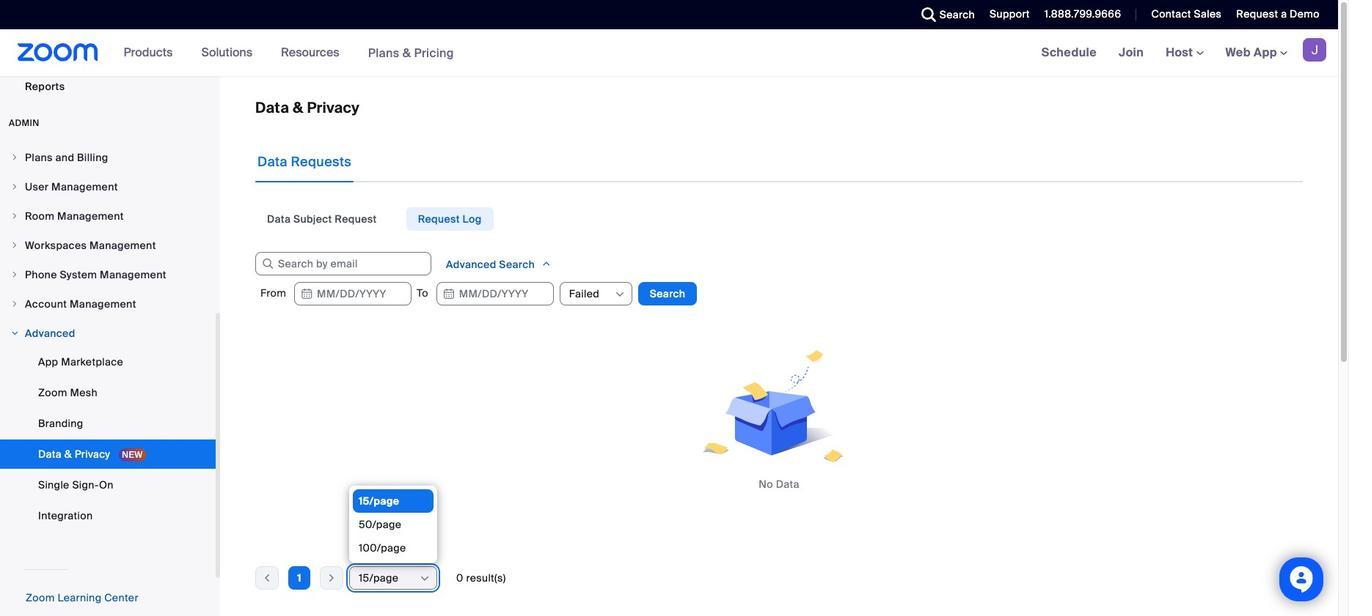 Task type: locate. For each thing, give the bounding box(es) containing it.
solutions button
[[201, 29, 259, 76]]

right image
[[10, 212, 19, 221], [10, 241, 19, 250], [10, 271, 19, 280], [10, 300, 19, 309], [10, 329, 19, 338]]

right image inside plans and billing menu item
[[10, 153, 19, 162]]

1 right image from the top
[[10, 212, 19, 221]]

5 right image from the top
[[10, 329, 19, 338]]

data right no at right bottom
[[776, 478, 799, 492]]

right image
[[10, 153, 19, 162], [10, 183, 19, 191]]

management
[[51, 180, 118, 194], [57, 210, 124, 223], [89, 239, 156, 252], [100, 268, 166, 282], [70, 298, 136, 311]]

1 horizontal spatial &
[[293, 98, 303, 117]]

& down branding
[[64, 448, 72, 461]]

request inside data subject request tab
[[335, 213, 377, 226]]

workspaces
[[25, 239, 87, 252]]

subject
[[293, 213, 332, 226]]

show options image
[[614, 289, 626, 301]]

right image inside phone system management menu item
[[10, 271, 19, 280]]

management inside account management menu item
[[70, 298, 136, 311]]

1 date picker text field from the left
[[294, 282, 412, 306]]

app inside meetings 'navigation'
[[1254, 45, 1277, 60]]

1 horizontal spatial app
[[1254, 45, 1277, 60]]

right image for phone
[[10, 271, 19, 280]]

0 vertical spatial right image
[[10, 153, 19, 162]]

right image inside workspaces management 'menu item'
[[10, 241, 19, 250]]

0 horizontal spatial date picker text field
[[294, 282, 412, 306]]

request log tab
[[406, 208, 493, 231]]

workspaces management menu item
[[0, 232, 216, 260]]

account
[[25, 298, 67, 311]]

Date Picker text field
[[294, 282, 412, 306], [436, 282, 554, 306]]

2 vertical spatial &
[[64, 448, 72, 461]]

1 horizontal spatial advanced
[[446, 258, 496, 271]]

0 horizontal spatial privacy
[[75, 448, 110, 461]]

privacy
[[307, 98, 360, 117], [75, 448, 110, 461]]

app marketplace
[[38, 356, 123, 369]]

data down product information navigation
[[255, 98, 289, 117]]

1 vertical spatial zoom
[[26, 592, 55, 605]]

2 horizontal spatial &
[[403, 45, 411, 61]]

app inside advanced menu
[[38, 356, 58, 369]]

zoom inside advanced menu
[[38, 387, 67, 400]]

app up zoom mesh
[[38, 356, 58, 369]]

1.888.799.9666 button
[[1033, 0, 1125, 29], [1044, 7, 1121, 21]]

search right show options image
[[650, 288, 685, 301]]

request left log
[[418, 213, 460, 226]]

phone system management
[[25, 268, 166, 282]]

data left requests at the left top
[[257, 153, 288, 171]]

1 right image from the top
[[10, 153, 19, 162]]

advanced down the "account"
[[25, 327, 75, 340]]

data & privacy up data requests tab
[[255, 98, 360, 117]]

request right subject
[[335, 213, 377, 226]]

1 button
[[288, 567, 310, 591]]

sign-
[[72, 479, 99, 492]]

right image inside account management menu item
[[10, 300, 19, 309]]

1 vertical spatial app
[[38, 356, 58, 369]]

1 vertical spatial search
[[499, 258, 535, 271]]

Search by email text field
[[255, 252, 431, 276]]

right image left user
[[10, 183, 19, 191]]

data subject request tab
[[255, 208, 389, 231]]

management inside room management menu item
[[57, 210, 124, 223]]

zoom learning center
[[26, 592, 138, 605]]

request left a
[[1236, 7, 1278, 21]]

2 date picker text field from the left
[[436, 282, 554, 306]]

list box containing 15/page
[[353, 490, 434, 560]]

1 vertical spatial privacy
[[75, 448, 110, 461]]

zoom for zoom mesh
[[38, 387, 67, 400]]

resources button
[[281, 29, 346, 76]]

request inside the request log tab
[[418, 213, 460, 226]]

single sign-on link
[[0, 471, 216, 500]]

reports
[[25, 80, 65, 93]]

1 horizontal spatial date picker text field
[[436, 282, 554, 306]]

data & privacy link
[[0, 440, 216, 470]]

support link
[[979, 0, 1033, 29], [990, 7, 1030, 21]]

&
[[403, 45, 411, 61], [293, 98, 303, 117], [64, 448, 72, 461]]

join
[[1119, 45, 1144, 60]]

0 horizontal spatial request
[[335, 213, 377, 226]]

support
[[990, 7, 1030, 21]]

0 vertical spatial plans
[[368, 45, 399, 61]]

management inside user management menu item
[[51, 180, 118, 194]]

data left subject
[[267, 213, 291, 226]]

schedule
[[1041, 45, 1097, 60]]

pricing
[[414, 45, 454, 61]]

1 vertical spatial search button
[[638, 282, 697, 306]]

data for data subject request tab
[[267, 213, 291, 226]]

2 horizontal spatial search
[[940, 8, 975, 21]]

plans inside plans and billing menu item
[[25, 151, 53, 164]]

4 right image from the top
[[10, 300, 19, 309]]

1 vertical spatial advanced
[[25, 327, 75, 340]]

requests
[[291, 153, 352, 171]]

0 vertical spatial &
[[403, 45, 411, 61]]

0 vertical spatial search
[[940, 8, 975, 21]]

account management menu item
[[0, 291, 216, 318]]

right image inside advanced menu item
[[10, 329, 19, 338]]

1 horizontal spatial search button
[[910, 0, 979, 29]]

15/page down 100/page
[[359, 572, 399, 585]]

web app button
[[1226, 45, 1287, 60]]

zoom left mesh at the left bottom of the page
[[38, 387, 67, 400]]

0 horizontal spatial search
[[499, 258, 535, 271]]

right image inside user management menu item
[[10, 183, 19, 191]]

data & privacy up single sign-on
[[38, 448, 113, 461]]

2 right image from the top
[[10, 241, 19, 250]]

1 vertical spatial plans
[[25, 151, 53, 164]]

branding link
[[0, 409, 216, 439]]

list box
[[353, 490, 434, 560]]

banner
[[0, 29, 1338, 77]]

privacy inside advanced menu
[[75, 448, 110, 461]]

search button left support in the top of the page
[[910, 0, 979, 29]]

right image inside room management menu item
[[10, 212, 19, 221]]

1 vertical spatial data & privacy
[[38, 448, 113, 461]]

room management menu item
[[0, 202, 216, 230]]

& up "data requests"
[[293, 98, 303, 117]]

app
[[1254, 45, 1277, 60], [38, 356, 58, 369]]

0 horizontal spatial app
[[38, 356, 58, 369]]

1 horizontal spatial plans
[[368, 45, 399, 61]]

products
[[124, 45, 173, 60]]

failed
[[569, 288, 599, 301]]

from
[[260, 287, 289, 300]]

request a demo
[[1236, 7, 1320, 21]]

1
[[297, 572, 301, 585]]

privacy up requests at the left top
[[307, 98, 360, 117]]

0 vertical spatial 15/page
[[359, 495, 399, 508]]

advanced down log
[[446, 258, 496, 271]]

management up advanced menu item
[[70, 298, 136, 311]]

management up phone system management menu item at the top left
[[89, 239, 156, 252]]

integration link
[[0, 502, 216, 531]]

advanced for advanced search
[[446, 258, 496, 271]]

0 vertical spatial data & privacy
[[255, 98, 360, 117]]

contact sales link
[[1140, 0, 1225, 29], [1151, 7, 1222, 21]]

search button right show options image
[[638, 282, 697, 306]]

0 vertical spatial app
[[1254, 45, 1277, 60]]

0 horizontal spatial plans
[[25, 151, 53, 164]]

100/page
[[359, 542, 406, 555]]

date picker text field down advanced search
[[436, 282, 554, 306]]

search left support in the top of the page
[[940, 8, 975, 21]]

management inside workspaces management 'menu item'
[[89, 239, 156, 252]]

advanced inside "dropdown button"
[[446, 258, 496, 271]]

sales
[[1194, 7, 1222, 21]]

solutions
[[201, 45, 252, 60]]

right image down admin
[[10, 153, 19, 162]]

integration
[[38, 510, 93, 523]]

plans left and
[[25, 151, 53, 164]]

privacy up sign- at left bottom
[[75, 448, 110, 461]]

zoom
[[38, 387, 67, 400], [26, 592, 55, 605]]

2 15/page from the top
[[359, 572, 399, 585]]

plans
[[368, 45, 399, 61], [25, 151, 53, 164]]

data up single
[[38, 448, 62, 461]]

15/page inside list box
[[359, 495, 399, 508]]

profile picture image
[[1303, 38, 1326, 62]]

account management
[[25, 298, 136, 311]]

1 vertical spatial right image
[[10, 183, 19, 191]]

user management
[[25, 180, 118, 194]]

data inside advanced menu
[[38, 448, 62, 461]]

data
[[255, 98, 289, 117], [257, 153, 288, 171], [267, 213, 291, 226], [38, 448, 62, 461], [776, 478, 799, 492]]

management up the workspaces management
[[57, 210, 124, 223]]

plans left "pricing"
[[368, 45, 399, 61]]

management for account management
[[70, 298, 136, 311]]

advanced
[[446, 258, 496, 271], [25, 327, 75, 340]]

15/page inside popup button
[[359, 572, 399, 585]]

1 15/page from the top
[[359, 495, 399, 508]]

1 vertical spatial 15/page
[[359, 572, 399, 585]]

0 vertical spatial advanced
[[446, 258, 496, 271]]

2 vertical spatial search
[[650, 288, 685, 301]]

products button
[[124, 29, 179, 76]]

workspaces management
[[25, 239, 156, 252]]

management down billing
[[51, 180, 118, 194]]

0 vertical spatial zoom
[[38, 387, 67, 400]]

result(s)
[[466, 572, 506, 585]]

zoom learning center link
[[26, 592, 138, 605]]

web
[[1226, 45, 1251, 60]]

admin
[[9, 117, 39, 129]]

3 right image from the top
[[10, 271, 19, 280]]

2 right image from the top
[[10, 183, 19, 191]]

data inside tab list
[[267, 213, 291, 226]]

2 horizontal spatial request
[[1236, 7, 1278, 21]]

app marketplace link
[[0, 348, 216, 377]]

request a demo link
[[1225, 0, 1338, 29], [1236, 7, 1320, 21]]

1 horizontal spatial request
[[418, 213, 460, 226]]

search
[[940, 8, 975, 21], [499, 258, 535, 271], [650, 288, 685, 301]]

request for request log
[[418, 213, 460, 226]]

& left "pricing"
[[403, 45, 411, 61]]

app right web on the top right of the page
[[1254, 45, 1277, 60]]

management down workspaces management 'menu item'
[[100, 268, 166, 282]]

data subject request
[[267, 213, 377, 226]]

date picker text field down search by email text box
[[294, 282, 412, 306]]

data & privacy
[[255, 98, 360, 117], [38, 448, 113, 461]]

on
[[99, 479, 114, 492]]

user management menu item
[[0, 173, 216, 201]]

plans & pricing link
[[368, 45, 454, 61], [368, 45, 454, 61]]

advanced inside menu item
[[25, 327, 75, 340]]

15/page up the 50/page
[[359, 495, 399, 508]]

billing
[[77, 151, 108, 164]]

0 horizontal spatial advanced
[[25, 327, 75, 340]]

admin menu menu
[[0, 144, 216, 534]]

search left up image
[[499, 258, 535, 271]]

0 vertical spatial search button
[[910, 0, 979, 29]]

zoom left 'learning'
[[26, 592, 55, 605]]

contact
[[1151, 7, 1191, 21]]

50/page
[[359, 519, 402, 532]]

search button
[[910, 0, 979, 29], [638, 282, 697, 306]]

0 vertical spatial privacy
[[307, 98, 360, 117]]

request
[[1236, 7, 1278, 21], [335, 213, 377, 226], [418, 213, 460, 226]]

to
[[417, 287, 431, 300]]

0 horizontal spatial data & privacy
[[38, 448, 113, 461]]

no
[[759, 478, 773, 492]]

branding
[[38, 417, 83, 431]]

mesh
[[70, 387, 98, 400]]

15/page
[[359, 495, 399, 508], [359, 572, 399, 585]]

plans inside product information navigation
[[368, 45, 399, 61]]

0 horizontal spatial &
[[64, 448, 72, 461]]



Task type: vqa. For each thing, say whether or not it's contained in the screenshot.
plans corresponding to Plans and Billing
yes



Task type: describe. For each thing, give the bounding box(es) containing it.
zoom mesh
[[38, 387, 98, 400]]

room management
[[25, 210, 124, 223]]

up image
[[541, 257, 552, 271]]

room
[[25, 210, 55, 223]]

join link
[[1108, 29, 1155, 76]]

right image for plans
[[10, 153, 19, 162]]

side navigation navigation
[[0, 0, 220, 617]]

management inside phone system management menu item
[[100, 268, 166, 282]]

log
[[463, 213, 482, 226]]

advanced menu
[[0, 348, 216, 533]]

1 horizontal spatial privacy
[[307, 98, 360, 117]]

management for workspaces management
[[89, 239, 156, 252]]

meetings navigation
[[1030, 29, 1338, 77]]

1.888.799.9666
[[1044, 7, 1121, 21]]

plans for plans & pricing
[[368, 45, 399, 61]]

and
[[55, 151, 74, 164]]

product information navigation
[[113, 29, 465, 77]]

zoom for zoom learning center
[[26, 592, 55, 605]]

right image for account
[[10, 300, 19, 309]]

resources
[[281, 45, 339, 60]]

0 result(s)
[[456, 572, 506, 585]]

data requests tab
[[255, 142, 354, 183]]

1 horizontal spatial data & privacy
[[255, 98, 360, 117]]

advanced search button
[[434, 252, 563, 277]]

system
[[60, 268, 97, 282]]

0 horizontal spatial search button
[[638, 282, 697, 306]]

advanced search
[[446, 258, 538, 271]]

right image for room
[[10, 212, 19, 221]]

plans & pricing
[[368, 45, 454, 61]]

no data
[[759, 478, 799, 492]]

web app
[[1226, 45, 1277, 60]]

phone system management menu item
[[0, 261, 216, 289]]

& inside product information navigation
[[403, 45, 411, 61]]

schedule link
[[1030, 29, 1108, 76]]

advanced menu item
[[0, 320, 216, 348]]

next page image
[[321, 572, 343, 585]]

zoom mesh link
[[0, 379, 216, 408]]

single
[[38, 479, 69, 492]]

zoom logo image
[[18, 43, 98, 62]]

date picker text field for from
[[294, 282, 412, 306]]

1 horizontal spatial search
[[650, 288, 685, 301]]

request for request a demo
[[1236, 7, 1278, 21]]

learning
[[58, 592, 102, 605]]

host
[[1166, 45, 1196, 60]]

1 vertical spatial &
[[293, 98, 303, 117]]

& inside data & privacy link
[[64, 448, 72, 461]]

data requests
[[257, 153, 352, 171]]

center
[[104, 592, 138, 605]]

failed button
[[569, 283, 613, 305]]

hide options image
[[419, 574, 431, 585]]

single sign-on
[[38, 479, 114, 492]]

plans for plans and billing
[[25, 151, 53, 164]]

banner containing products
[[0, 29, 1338, 77]]

reports link
[[0, 72, 216, 101]]

right image for workspaces
[[10, 241, 19, 250]]

advanced for advanced
[[25, 327, 75, 340]]

management for user management
[[51, 180, 118, 194]]

15/page button
[[359, 568, 418, 590]]

date picker text field for to
[[436, 282, 554, 306]]

tabs of data requests tab list
[[255, 208, 493, 231]]

user
[[25, 180, 49, 194]]

contact sales
[[1151, 7, 1222, 21]]

management for room management
[[57, 210, 124, 223]]

marketplace
[[61, 356, 123, 369]]

0
[[456, 572, 463, 585]]

host button
[[1166, 45, 1203, 60]]

search inside "dropdown button"
[[499, 258, 535, 271]]

a
[[1281, 7, 1287, 21]]

data for data requests tab
[[257, 153, 288, 171]]

right image for user
[[10, 183, 19, 191]]

data for data & privacy link
[[38, 448, 62, 461]]

previous page image
[[256, 572, 278, 585]]

plans and billing menu item
[[0, 144, 216, 172]]

request log
[[418, 213, 482, 226]]

demo
[[1290, 7, 1320, 21]]

data & privacy inside data & privacy link
[[38, 448, 113, 461]]

phone
[[25, 268, 57, 282]]

plans and billing
[[25, 151, 108, 164]]



